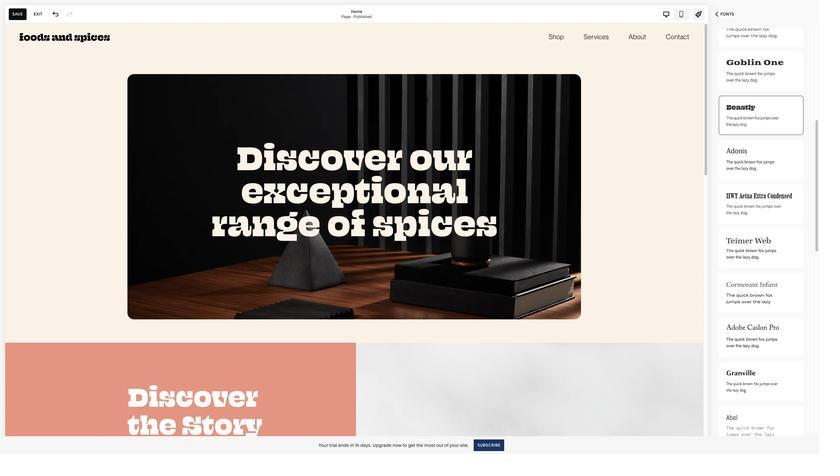 Task type: describe. For each thing, give the bounding box(es) containing it.
dog. down teimer web
[[751, 255, 760, 261]]

3 the from the top
[[726, 115, 733, 121]]

exit button
[[30, 8, 46, 20]]

the quick brown fox jumps over the lazy dog. for adonis
[[726, 160, 775, 172]]

ends
[[338, 443, 349, 449]]

most
[[424, 443, 435, 449]]

goblin
[[726, 58, 761, 67]]

your
[[450, 443, 459, 449]]

quick down the hwt
[[734, 204, 743, 209]]

brown inside granville the quick brown fox jumps over the lazy dog.
[[743, 381, 753, 387]]

goblin one the quick brown fox jumps over the lazy dog.
[[726, 58, 784, 83]]

adobe caslon pro the quick brown fox jumps over the lazy dog.
[[726, 323, 779, 349]]

lazy inside granville the quick brown fox jumps over the lazy dog.
[[733, 388, 739, 394]]

dog. inside the quick brown fox jumps over the lazy dog. button
[[768, 33, 778, 38]]

jumps inside goblin one the quick brown fox jumps over the lazy dog.
[[764, 70, 775, 77]]

lazy inside button
[[759, 33, 767, 38]]

beastly
[[726, 102, 755, 112]]

brown inside adobe caslon pro the quick brown fox jumps over the lazy dog.
[[746, 338, 758, 342]]

quick inside granville the quick brown fox jumps over the lazy dog.
[[733, 381, 742, 387]]

save
[[12, 12, 23, 16]]

infant
[[760, 281, 778, 289]]

the quick brown fox jumps over the lazy dog. for teimer web
[[726, 248, 776, 261]]

the quick brown fox jumps over the lazy dog. for beastly
[[726, 115, 779, 127]]

home page · published
[[341, 9, 372, 19]]

quick inside button
[[735, 27, 747, 32]]

jumps inside the quick brown fox jumps over the lazy dog. button
[[726, 33, 740, 38]]

pro
[[769, 323, 779, 335]]

5 the from the top
[[726, 204, 733, 209]]

hwt aetna extra condensed
[[726, 192, 792, 201]]

extra
[[754, 192, 766, 201]]

the quick brown fox jumps over the lazy dog. button
[[719, 7, 804, 46]]

dog. up hwt aetna extra condensed
[[749, 166, 757, 172]]

fox inside button
[[763, 27, 769, 32]]

out
[[436, 443, 443, 449]]

brown inside "abel the quick brown fox jumps over the lazy dog."
[[752, 426, 764, 432]]

subscribe button
[[474, 440, 504, 452]]

the inside button
[[751, 33, 758, 38]]

brown inside goblin one the quick brown fox jumps over the lazy dog.
[[745, 70, 756, 77]]

teimer web
[[726, 236, 771, 245]]

subscribe
[[477, 443, 501, 448]]

to
[[403, 443, 407, 449]]

lazy inside adobe caslon pro the quick brown fox jumps over the lazy dog.
[[743, 344, 750, 349]]

now
[[393, 443, 402, 449]]

quick down beastly
[[734, 115, 743, 121]]

in
[[350, 443, 354, 449]]

teimer
[[726, 236, 753, 245]]

quick inside "abel the quick brown fox jumps over the lazy dog."
[[736, 426, 749, 432]]

home
[[351, 9, 362, 14]]

brown inside button
[[748, 27, 762, 32]]

upgrade
[[373, 443, 392, 449]]

aetna
[[739, 192, 752, 201]]

the quick brown fox jumps over the lazy dog. for cormorant infant
[[726, 293, 773, 311]]

lazy inside goblin one the quick brown fox jumps over the lazy dog.
[[742, 77, 749, 83]]

caslon
[[747, 323, 767, 335]]

days.
[[360, 443, 372, 449]]

the inside granville the quick brown fox jumps over the lazy dog.
[[726, 388, 732, 394]]



Task type: locate. For each thing, give the bounding box(es) containing it.
hwt
[[726, 192, 738, 201]]

quick down fonts "button"
[[735, 27, 747, 32]]

the inside "abel the quick brown fox jumps over the lazy dog."
[[754, 433, 762, 438]]

dog. down goblin
[[750, 77, 758, 83]]

the down fonts
[[726, 27, 734, 32]]

dog. inside "abel the quick brown fox jumps over the lazy dog."
[[726, 439, 736, 445]]

6 the from the top
[[726, 248, 734, 254]]

9 the from the top
[[726, 381, 732, 387]]

web
[[755, 236, 771, 245]]

3 the quick brown fox jumps over the lazy dog. from the top
[[726, 160, 775, 172]]

tab list
[[659, 9, 689, 19]]

quick down abel
[[736, 426, 749, 432]]

fonts
[[721, 12, 734, 17]]

8 the from the top
[[726, 338, 733, 342]]

the inside goblin one the quick brown fox jumps over the lazy dog.
[[726, 70, 733, 77]]

dog. down 'caslon'
[[751, 344, 760, 349]]

the quick brown fox jumps over the lazy dog. down fonts
[[726, 27, 778, 38]]

the inside goblin one the quick brown fox jumps over the lazy dog.
[[735, 77, 741, 83]]

of
[[444, 443, 449, 449]]

site.
[[460, 443, 469, 449]]

over inside "abel the quick brown fox jumps over the lazy dog."
[[742, 433, 752, 438]]

jumps
[[726, 33, 740, 38], [764, 70, 775, 77], [761, 115, 771, 121], [763, 160, 775, 165], [762, 204, 773, 209], [765, 248, 776, 254], [726, 300, 740, 305], [766, 338, 777, 342], [760, 381, 770, 387], [726, 433, 739, 438]]

the quick brown fox jumps over the lazy dog. down cormorant infant
[[726, 293, 773, 311]]

the inside adobe caslon pro the quick brown fox jumps over the lazy dog.
[[726, 338, 733, 342]]

jumps inside "abel the quick brown fox jumps over the lazy dog."
[[726, 433, 739, 438]]

quick down cormorant
[[736, 293, 749, 298]]

4 the quick brown fox jumps over the lazy dog. from the top
[[726, 204, 781, 216]]

fox inside goblin one the quick brown fox jumps over the lazy dog.
[[758, 70, 763, 77]]

dog. inside adobe caslon pro the quick brown fox jumps over the lazy dog.
[[751, 344, 760, 349]]

5 the quick brown fox jumps over the lazy dog. from the top
[[726, 248, 776, 261]]

the quick brown fox jumps over the lazy dog. down teimer web
[[726, 248, 776, 261]]

the inside "abel the quick brown fox jumps over the lazy dog."
[[726, 426, 734, 432]]

cormorant
[[726, 281, 758, 289]]

the quick brown fox jumps over the lazy dog. inside button
[[726, 27, 778, 38]]

the down adonis
[[726, 160, 733, 165]]

your
[[318, 443, 328, 449]]

14
[[355, 443, 359, 449]]

6 the quick brown fox jumps over the lazy dog. from the top
[[726, 293, 773, 311]]

the quick brown fox jumps over the lazy dog. for hwt aetna extra condensed
[[726, 204, 781, 216]]

dog. up "one"
[[768, 33, 778, 38]]

dog. inside goblin one the quick brown fox jumps over the lazy dog.
[[750, 77, 758, 83]]

10 the from the top
[[726, 426, 734, 432]]

exit
[[34, 12, 43, 16]]

over inside adobe caslon pro the quick brown fox jumps over the lazy dog.
[[726, 344, 735, 349]]

fonts button
[[708, 7, 741, 21]]

granville the quick brown fox jumps over the lazy dog.
[[726, 369, 778, 394]]

fox inside adobe caslon pro the quick brown fox jumps over the lazy dog.
[[759, 338, 765, 342]]

the down adobe
[[726, 338, 733, 342]]

jumps inside adobe caslon pro the quick brown fox jumps over the lazy dog.
[[766, 338, 777, 342]]

the down beastly
[[726, 115, 733, 121]]

brown
[[748, 27, 762, 32], [745, 70, 756, 77], [743, 115, 754, 121], [744, 160, 756, 165], [744, 204, 755, 209], [746, 248, 757, 254], [750, 293, 764, 298], [746, 338, 758, 342], [743, 381, 753, 387], [752, 426, 764, 432]]

quick down adobe
[[735, 338, 745, 342]]

over inside button
[[741, 33, 750, 38]]

the quick brown fox jumps over the lazy dog. down beastly
[[726, 115, 779, 127]]

lazy inside "abel the quick brown fox jumps over the lazy dog."
[[764, 433, 774, 438]]

cormorant infant
[[726, 281, 778, 289]]

2 the from the top
[[726, 70, 733, 77]]

fox inside "abel the quick brown fox jumps over the lazy dog."
[[767, 426, 774, 432]]

the quick brown fox jumps over the lazy dog. down hwt aetna extra condensed
[[726, 204, 781, 216]]

the down granville
[[726, 381, 732, 387]]

page
[[341, 14, 351, 19]]

your trial ends in 14 days. upgrade now to get the most out of your site.
[[318, 443, 469, 449]]

dog. down granville
[[740, 388, 747, 394]]

the down abel
[[726, 426, 734, 432]]

quick inside adobe caslon pro the quick brown fox jumps over the lazy dog.
[[735, 338, 745, 342]]

quick down goblin
[[734, 70, 744, 77]]

over
[[741, 33, 750, 38], [726, 77, 734, 83], [771, 115, 779, 121], [726, 166, 734, 172], [774, 204, 781, 209], [726, 255, 735, 261], [742, 300, 752, 305], [726, 344, 735, 349], [771, 381, 778, 387], [742, 433, 752, 438]]

the down teimer
[[726, 248, 734, 254]]

dog. down aetna
[[741, 211, 748, 216]]

granville
[[726, 369, 756, 379]]

abel the quick brown fox jumps over the lazy dog.
[[726, 414, 774, 445]]

one
[[764, 58, 784, 67]]

quick down adonis
[[734, 160, 744, 165]]

the
[[751, 33, 758, 38], [735, 77, 741, 83], [726, 122, 732, 127], [735, 166, 741, 172], [726, 211, 732, 216], [736, 255, 742, 261], [753, 300, 761, 305], [736, 344, 742, 349], [726, 388, 732, 394], [754, 433, 762, 438], [416, 443, 423, 449]]

lazy
[[759, 33, 767, 38], [742, 77, 749, 83], [732, 122, 739, 127], [742, 166, 748, 172], [733, 211, 740, 216], [743, 255, 750, 261], [762, 300, 771, 305], [743, 344, 750, 349], [733, 388, 739, 394], [764, 433, 774, 438]]

condensed
[[767, 192, 792, 201]]

the inside button
[[726, 27, 734, 32]]

the quick brown fox jumps over the lazy dog. down adonis
[[726, 160, 775, 172]]

dog. down abel
[[726, 439, 736, 445]]

fox inside granville the quick brown fox jumps over the lazy dog.
[[754, 381, 759, 387]]

1 the from the top
[[726, 27, 734, 32]]

the down the hwt
[[726, 204, 733, 209]]

1 the quick brown fox jumps over the lazy dog. from the top
[[726, 27, 778, 38]]

over inside goblin one the quick brown fox jumps over the lazy dog.
[[726, 77, 734, 83]]

quick down teimer
[[735, 248, 745, 254]]

the down cormorant
[[726, 293, 735, 298]]

adobe
[[726, 323, 745, 335]]

jumps inside granville the quick brown fox jumps over the lazy dog.
[[760, 381, 770, 387]]

4 the from the top
[[726, 160, 733, 165]]

fox
[[763, 27, 769, 32], [758, 70, 763, 77], [755, 115, 760, 121], [757, 160, 762, 165], [756, 204, 761, 209], [758, 248, 764, 254], [766, 293, 773, 298], [759, 338, 765, 342], [754, 381, 759, 387], [767, 426, 774, 432]]

over inside granville the quick brown fox jumps over the lazy dog.
[[771, 381, 778, 387]]

quick inside goblin one the quick brown fox jumps over the lazy dog.
[[734, 70, 744, 77]]

the inside granville the quick brown fox jumps over the lazy dog.
[[726, 381, 732, 387]]

save button
[[9, 8, 26, 20]]

dog. down beastly
[[740, 122, 748, 127]]

quick
[[735, 27, 747, 32], [734, 70, 744, 77], [734, 115, 743, 121], [734, 160, 744, 165], [734, 204, 743, 209], [735, 248, 745, 254], [736, 293, 749, 298], [735, 338, 745, 342], [733, 381, 742, 387], [736, 426, 749, 432]]

dog. inside granville the quick brown fox jumps over the lazy dog.
[[740, 388, 747, 394]]

2 the quick brown fox jumps over the lazy dog. from the top
[[726, 115, 779, 127]]

dog. up adobe
[[726, 306, 736, 311]]

the inside adobe caslon pro the quick brown fox jumps over the lazy dog.
[[736, 344, 742, 349]]

get
[[408, 443, 415, 449]]

the
[[726, 27, 734, 32], [726, 70, 733, 77], [726, 115, 733, 121], [726, 160, 733, 165], [726, 204, 733, 209], [726, 248, 734, 254], [726, 293, 735, 298], [726, 338, 733, 342], [726, 381, 732, 387], [726, 426, 734, 432]]

published
[[354, 14, 372, 19]]

trial
[[329, 443, 337, 449]]

abel
[[726, 414, 738, 423]]

the quick brown fox jumps over the lazy dog.
[[726, 27, 778, 38], [726, 115, 779, 127], [726, 160, 775, 172], [726, 204, 781, 216], [726, 248, 776, 261], [726, 293, 773, 311]]

7 the from the top
[[726, 293, 735, 298]]

·
[[352, 14, 353, 19]]

dog.
[[768, 33, 778, 38], [750, 77, 758, 83], [740, 122, 748, 127], [749, 166, 757, 172], [741, 211, 748, 216], [751, 255, 760, 261], [726, 306, 736, 311], [751, 344, 760, 349], [740, 388, 747, 394], [726, 439, 736, 445]]

the down goblin
[[726, 70, 733, 77]]

adonis
[[726, 147, 747, 156]]

quick down granville
[[733, 381, 742, 387]]



Task type: vqa. For each thing, say whether or not it's contained in the screenshot.
Uppercase
no



